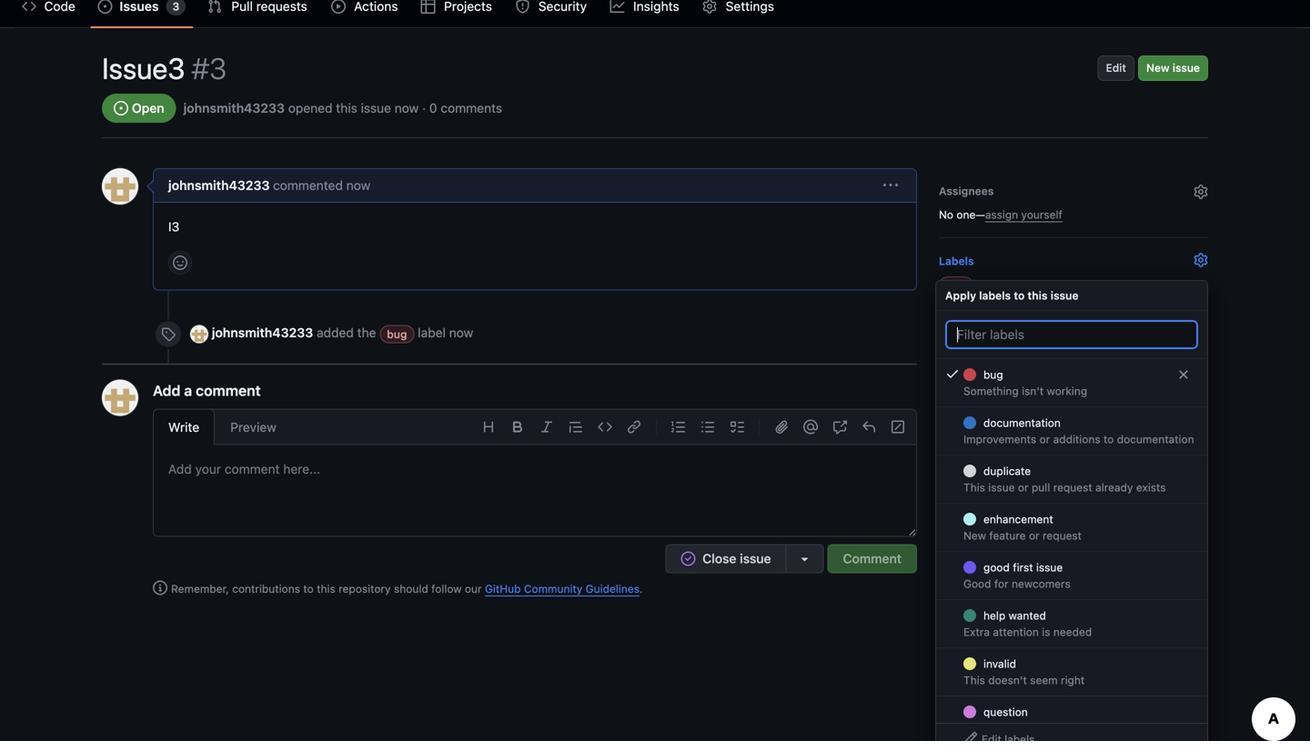 Task type: vqa. For each thing, say whether or not it's contained in the screenshot.
Our
yes



Task type: describe. For each thing, give the bounding box(es) containing it.
working
[[1048, 385, 1088, 398]]

help wanted extra attention is needed
[[964, 610, 1093, 639]]

heading image
[[482, 420, 496, 435]]

apply
[[946, 290, 977, 302]]

new issue
[[1147, 61, 1201, 74]]

menu containing bug something isn't working
[[937, 360, 1208, 742]]

select projects element
[[940, 325, 1209, 369]]

johnsmith43233 for johnsmith43233 added   the bug
[[212, 325, 313, 340]]

bug inside johnsmith43233 added   the bug
[[387, 328, 407, 341]]

add for add your comment here...
[[168, 462, 192, 477]]

.
[[640, 583, 643, 596]]

2 vertical spatial @johnsmith43233 image
[[940, 682, 963, 706]]

milestone
[[940, 401, 992, 413]]

  text field inside add a comment element
[[154, 446, 917, 537]]

participant
[[948, 656, 1006, 669]]

shield image
[[516, 0, 530, 14]]

table image
[[421, 0, 436, 14]]

guidelines
[[586, 583, 640, 596]]

open
[[132, 101, 164, 116]]

projects button
[[940, 325, 1209, 349]]

no for no milestone
[[940, 424, 954, 437]]

label now
[[418, 325, 474, 340]]

comment
[[844, 552, 902, 567]]

assignees
[[940, 185, 995, 198]]

contributions
[[232, 583, 300, 596]]

improvements
[[964, 433, 1037, 446]]

exists
[[1137, 482, 1167, 494]]

add or remove reactions element
[[168, 251, 192, 275]]

play image
[[331, 0, 346, 14]]

projects
[[940, 330, 984, 343]]

requested
[[1078, 723, 1130, 736]]

johnsmith43233 for johnsmith43233 opened this issue now · 0 comments
[[183, 101, 285, 116]]

show options image
[[884, 178, 899, 193]]

#3
[[192, 51, 227, 86]]

0 vertical spatial new
[[1147, 61, 1170, 74]]

1 vertical spatial documentation
[[1118, 433, 1195, 446]]

Filter labels text field
[[946, 320, 1199, 350]]

good
[[984, 562, 1010, 574]]

none yet
[[940, 354, 986, 367]]

write
[[168, 420, 200, 435]]

comment for a
[[196, 382, 261, 400]]

newcomers
[[1012, 578, 1071, 591]]

unsubscribe button
[[940, 563, 1209, 588]]

no one— assign yourself
[[940, 208, 1063, 221]]

commented
[[273, 178, 343, 193]]

watching
[[940, 610, 986, 623]]

help
[[984, 610, 1006, 623]]

github community guidelines link
[[485, 583, 640, 596]]

repository.
[[1011, 610, 1066, 623]]

labels
[[940, 255, 975, 268]]

add a comment element
[[153, 380, 918, 574]]

johnsmith43233 added   the bug
[[212, 325, 407, 341]]

issue opened image
[[98, 0, 112, 14]]

you're
[[940, 594, 972, 606]]

community
[[524, 583, 583, 596]]

no branches or pull requests
[[940, 494, 1088, 507]]

remember, contributions to this repository should follow     our github community guidelines .
[[171, 583, 643, 596]]

yet
[[970, 354, 986, 367]]

this inside "you're receiving notifications because you're watching this repository."
[[989, 610, 1008, 623]]

gear image for milestone
[[1194, 399, 1209, 413]]

or inside documentation improvements or additions to documentation
[[1040, 433, 1051, 446]]

johnsmith43233 link for opened this issue
[[183, 101, 285, 116]]

milestone
[[957, 424, 1007, 437]]

question
[[984, 706, 1029, 719]]

enhancement
[[984, 513, 1054, 526]]

i3
[[168, 219, 180, 234]]

bold image
[[511, 420, 525, 435]]

issue closed image
[[681, 552, 696, 567]]

branches
[[957, 494, 1005, 507]]

quote image
[[569, 420, 584, 435]]

right
[[1062, 675, 1085, 687]]

yourself
[[1022, 208, 1063, 221]]

information
[[1005, 723, 1063, 736]]

tag image
[[161, 327, 176, 342]]

none
[[940, 354, 967, 367]]

check image
[[946, 367, 960, 381]]

x image
[[1177, 368, 1192, 382]]

invalid this doesn't seem right
[[964, 658, 1085, 687]]

write button
[[153, 409, 215, 446]]

the
[[357, 325, 376, 340]]

for
[[995, 578, 1009, 591]]

1 participant
[[940, 656, 1006, 669]]

issue opened image
[[114, 101, 128, 116]]

list ordered image
[[672, 420, 686, 435]]

your
[[195, 462, 221, 477]]

add a comment tab list
[[153, 409, 292, 446]]

tasklist image
[[730, 420, 745, 435]]

follow
[[432, 583, 462, 596]]

gear image for projects
[[1194, 329, 1209, 343]]

3
[[172, 0, 180, 13]]

should
[[394, 583, 429, 596]]

doesn't
[[989, 675, 1028, 687]]

to for apply labels to this issue
[[1014, 290, 1025, 302]]

or inside "enhancement new feature or request"
[[1030, 530, 1040, 543]]

1 horizontal spatial bug link
[[940, 277, 974, 295]]

assign
[[986, 208, 1019, 221]]

or inside duplicate this issue or pull request already exists
[[1019, 482, 1029, 494]]

johnsmith43233 commented now
[[168, 178, 371, 193]]

to inside documentation improvements or additions to documentation
[[1104, 433, 1115, 446]]

this right opened
[[336, 101, 358, 116]]

additions
[[1054, 433, 1101, 446]]

no for no one— assign yourself
[[940, 208, 954, 221]]

opened
[[288, 101, 333, 116]]

you're receiving notifications because you're watching this repository.
[[940, 594, 1170, 623]]

seem
[[1031, 675, 1058, 687]]

0 vertical spatial gear image
[[703, 0, 718, 14]]

cross reference image
[[833, 420, 848, 435]]

bell slash image
[[1032, 568, 1046, 583]]

preview
[[230, 420, 277, 435]]

add or remove reactions image
[[173, 256, 188, 270]]

feature
[[990, 530, 1027, 543]]



Task type: locate. For each thing, give the bounding box(es) containing it.
or
[[1040, 433, 1051, 446], [1019, 482, 1029, 494], [1008, 494, 1019, 507], [1030, 530, 1040, 543]]

duplicate this issue or pull request already exists
[[964, 465, 1167, 494]]

gear image for assignees
[[1194, 185, 1209, 199]]

2 vertical spatial no
[[940, 494, 954, 507]]

0 vertical spatial documentation
[[984, 417, 1061, 430]]

johnsmith43233 link
[[183, 101, 285, 116], [168, 178, 270, 193], [212, 325, 313, 340]]

now left ·
[[395, 101, 419, 116]]

now right 'commented'
[[347, 178, 371, 193]]

customize
[[1155, 541, 1209, 554]]

johnsmith43233 left added
[[212, 325, 313, 340]]

0 horizontal spatial code image
[[22, 0, 36, 14]]

diff ignored image
[[891, 420, 906, 435]]

add for add a comment
[[153, 382, 181, 400]]

1 vertical spatial new
[[964, 530, 987, 543]]

0 vertical spatial johnsmith43233
[[183, 101, 285, 116]]

receiving
[[975, 594, 1022, 606]]

paperclip image
[[775, 420, 789, 435]]

1 vertical spatial request
[[1043, 530, 1082, 543]]

1 vertical spatial johnsmith43233 link
[[168, 178, 270, 193]]

0 horizontal spatial to
[[304, 583, 314, 596]]

further
[[964, 723, 1002, 736]]

0 vertical spatial add
[[153, 382, 181, 400]]

johnsmith43233 link down #3
[[183, 101, 285, 116]]

0 vertical spatial code image
[[22, 0, 36, 14]]

@johnsmith43233 image
[[102, 380, 138, 416]]

close issue button
[[666, 545, 786, 574]]

bug right the
[[387, 328, 407, 341]]

attention
[[994, 626, 1040, 639]]

0 vertical spatial to
[[1014, 290, 1025, 302]]

this inside duplicate this issue or pull request already exists
[[964, 482, 986, 494]]

bug up something
[[984, 369, 1004, 381]]

1 horizontal spatial @johnsmith43233 image
[[190, 325, 208, 343]]

1 vertical spatial gear image
[[1194, 185, 1209, 199]]

@johnsmith43233 image down 1
[[940, 682, 963, 706]]

this inside invalid this doesn't seem right
[[964, 675, 986, 687]]

comment button
[[828, 545, 918, 574]]

bug link right the
[[380, 325, 415, 343]]

0 vertical spatial request
[[1054, 482, 1093, 494]]

no inside link issues element
[[940, 494, 954, 507]]

this down receiving
[[989, 610, 1008, 623]]

request down requests
[[1043, 530, 1082, 543]]

labels
[[980, 290, 1012, 302]]

2 vertical spatial johnsmith43233
[[212, 325, 313, 340]]

2 vertical spatial johnsmith43233 link
[[212, 325, 313, 340]]

request inside "enhancement new feature or request"
[[1043, 530, 1082, 543]]

this
[[964, 482, 986, 494], [964, 675, 986, 687]]

bug link down labels
[[940, 277, 974, 295]]

0 vertical spatial johnsmith43233 link
[[183, 101, 285, 116]]

remember,
[[171, 583, 229, 596]]

0 horizontal spatial documentation
[[984, 417, 1061, 430]]

no down milestone
[[940, 424, 954, 437]]

0 vertical spatial no
[[940, 208, 954, 221]]

git pull request image
[[208, 0, 222, 14]]

issue3
[[102, 51, 185, 86]]

issue
[[1173, 61, 1201, 74], [361, 101, 391, 116], [1051, 290, 1079, 302], [989, 482, 1016, 494], [740, 552, 772, 567], [1037, 562, 1064, 574]]

now link right 'commented'
[[347, 178, 371, 193]]

is
[[1043, 626, 1051, 639], [1066, 723, 1075, 736]]

documentation up the "improvements" on the bottom right
[[984, 417, 1061, 430]]

issue inside button
[[740, 552, 772, 567]]

2 vertical spatial bug
[[984, 369, 1004, 381]]

1 vertical spatial @johnsmith43233 image
[[190, 325, 208, 343]]

1 gear image from the top
[[1194, 253, 1209, 268]]

1 horizontal spatial to
[[1014, 290, 1025, 302]]

this down 1 participant
[[964, 675, 986, 687]]

johnsmith43233 down #3
[[183, 101, 285, 116]]

1 horizontal spatial code image
[[598, 420, 613, 435]]

is inside help wanted extra attention is needed
[[1043, 626, 1051, 639]]

or down duplicate
[[1019, 482, 1029, 494]]

0 horizontal spatial new
[[964, 530, 987, 543]]

something
[[964, 385, 1019, 398]]

bug inside bug something isn't working
[[984, 369, 1004, 381]]

bug for bug
[[947, 279, 967, 292]]

@johnsmith43233 image right tag icon
[[190, 325, 208, 343]]

johnsmith43233 link for commented
[[168, 178, 270, 193]]

milestone button
[[940, 395, 1209, 419]]

gear image inside development popup button
[[1194, 469, 1209, 483]]

info image
[[153, 581, 168, 596]]

1 vertical spatial johnsmith43233
[[168, 178, 270, 193]]

comment for your
[[225, 462, 280, 477]]

no left branches
[[940, 494, 954, 507]]

0 horizontal spatial now
[[347, 178, 371, 193]]

development
[[940, 471, 1010, 483]]

0 vertical spatial bug link
[[940, 277, 974, 295]]

johnsmith43233 up i3 on the left top of page
[[168, 178, 270, 193]]

label
[[418, 325, 446, 340]]

request left already
[[1054, 482, 1093, 494]]

no
[[940, 208, 954, 221], [940, 424, 954, 437], [940, 494, 954, 507]]

@johnsmith43233 image down issue opened image on the top of the page
[[102, 168, 138, 205]]

2 vertical spatial gear image
[[1194, 469, 1209, 483]]

this left repository
[[317, 583, 336, 596]]

2 horizontal spatial bug
[[984, 369, 1004, 381]]

gear image inside milestone popup button
[[1194, 399, 1209, 413]]

italic image
[[540, 420, 554, 435]]

1 horizontal spatial documentation
[[1118, 433, 1195, 446]]

0 vertical spatial comment
[[196, 382, 261, 400]]

to right additions
[[1104, 433, 1115, 446]]

1 no from the top
[[940, 208, 954, 221]]

johnsmith43233 inside johnsmith43233 added   the bug
[[212, 325, 313, 340]]

this right labels
[[1028, 290, 1048, 302]]

a
[[184, 382, 192, 400]]

0 vertical spatial gear image
[[1194, 253, 1209, 268]]

0 horizontal spatial now link
[[347, 178, 371, 193]]

close issue
[[703, 552, 772, 567]]

one—
[[957, 208, 986, 221]]

no left one—
[[940, 208, 954, 221]]

2 horizontal spatial to
[[1104, 433, 1115, 446]]

gear image inside 'labels' popup button
[[1194, 253, 1209, 268]]

needed
[[1054, 626, 1093, 639]]

1 vertical spatial now
[[347, 178, 371, 193]]

mention image
[[804, 420, 818, 435]]

0 horizontal spatial bug
[[387, 328, 407, 341]]

2 horizontal spatial @johnsmith43233 image
[[940, 682, 963, 706]]

add left your
[[168, 462, 192, 477]]

repository
[[339, 583, 391, 596]]

johnsmith43233 for johnsmith43233 commented now
[[168, 178, 270, 193]]

github
[[485, 583, 521, 596]]

1 horizontal spatial now
[[395, 101, 419, 116]]

or down enhancement
[[1030, 530, 1040, 543]]

0 horizontal spatial is
[[1043, 626, 1051, 639]]

no inside select assignees element
[[940, 208, 954, 221]]

comments
[[441, 101, 503, 116]]

link issues element
[[940, 465, 1209, 509]]

unsubscribe
[[1050, 569, 1117, 581]]

bug
[[947, 279, 967, 292], [387, 328, 407, 341], [984, 369, 1004, 381]]

code image
[[22, 0, 36, 14], [598, 420, 613, 435]]

0 vertical spatial bug
[[947, 279, 967, 292]]

comment down preview
[[225, 462, 280, 477]]

johnsmith43233 link up i3 on the left top of page
[[168, 178, 270, 193]]

no inside select milestones 'element'
[[940, 424, 954, 437]]

development button
[[940, 465, 1209, 489]]

gear image
[[1194, 253, 1209, 268], [1194, 399, 1209, 413], [1194, 469, 1209, 483]]

graph image
[[610, 0, 625, 14]]

bug something isn't working
[[964, 369, 1088, 398]]

@johnsmith43233 image
[[102, 168, 138, 205], [190, 325, 208, 343], [940, 682, 963, 706]]

already
[[1096, 482, 1134, 494]]

you're
[[1138, 594, 1170, 606]]

1 vertical spatial now link
[[449, 325, 474, 340]]

pull inside duplicate this issue or pull request already exists
[[1032, 482, 1051, 494]]

0
[[430, 101, 437, 116]]

pull inside link issues element
[[1022, 494, 1040, 507]]

2 vertical spatial to
[[304, 583, 314, 596]]

assign yourself button
[[986, 207, 1063, 223]]

1 horizontal spatial is
[[1066, 723, 1075, 736]]

bug inside bug link
[[947, 279, 967, 292]]

2 gear image from the top
[[1194, 399, 1209, 413]]

now link right label
[[449, 325, 474, 340]]

1 vertical spatial no
[[940, 424, 954, 437]]

issue inside good first issue good for newcomers
[[1037, 562, 1064, 574]]

issue3 #3
[[102, 51, 227, 86]]

1 vertical spatial bug link
[[380, 325, 415, 343]]

1
[[940, 656, 945, 669]]

0 vertical spatial now
[[395, 101, 419, 116]]

request inside duplicate this issue or pull request already exists
[[1054, 482, 1093, 494]]

select milestones element
[[940, 395, 1209, 439]]

add a comment
[[153, 382, 261, 400]]

this down duplicate
[[964, 482, 986, 494]]

pencil image
[[964, 732, 979, 742]]

add left a
[[153, 382, 181, 400]]

is inside question further information is requested
[[1066, 723, 1075, 736]]

invalid
[[984, 658, 1017, 671]]

no milestone
[[940, 424, 1007, 437]]

requests
[[1043, 494, 1088, 507]]

2 vertical spatial gear image
[[1194, 329, 1209, 343]]

0 vertical spatial is
[[1043, 626, 1051, 639]]

bug for bug something isn't working
[[984, 369, 1004, 381]]

link image
[[627, 420, 642, 435]]

here...
[[283, 462, 321, 477]]

1 vertical spatial is
[[1066, 723, 1075, 736]]

code image left issue opened icon
[[22, 0, 36, 14]]

isn't
[[1022, 385, 1044, 398]]

or inside link issues element
[[1008, 494, 1019, 507]]

2 horizontal spatial now
[[449, 325, 474, 340]]

this for this issue or pull request already exists
[[964, 482, 986, 494]]

first
[[1013, 562, 1034, 574]]

wanted
[[1009, 610, 1047, 623]]

to for remember, contributions to this repository should follow     our github community guidelines .
[[304, 583, 314, 596]]

list unordered image
[[701, 420, 716, 435]]

  text field
[[154, 446, 917, 537]]

reply image
[[862, 420, 877, 435]]

gear image inside projects popup button
[[1194, 329, 1209, 343]]

·
[[422, 101, 426, 116]]

bug down labels
[[947, 279, 967, 292]]

gear image for labels
[[1194, 253, 1209, 268]]

is down the repository.
[[1043, 626, 1051, 639]]

0 vertical spatial now link
[[347, 178, 371, 193]]

this for this doesn't seem right
[[964, 675, 986, 687]]

add
[[153, 382, 181, 400], [168, 462, 192, 477]]

assignees button
[[940, 179, 1209, 203]]

1 this from the top
[[964, 482, 986, 494]]

johnsmith43233
[[183, 101, 285, 116], [168, 178, 270, 193], [212, 325, 313, 340]]

3 link
[[90, 0, 193, 20]]

added
[[317, 325, 354, 340]]

2 no from the top
[[940, 424, 954, 437]]

0 vertical spatial this
[[964, 482, 986, 494]]

comment up add a comment tab list on the left of the page
[[196, 382, 261, 400]]

now right label
[[449, 325, 474, 340]]

1 horizontal spatial new
[[1147, 61, 1170, 74]]

2 vertical spatial now
[[449, 325, 474, 340]]

checkbox item containing bug something isn't working
[[937, 360, 1208, 408]]

3 no from the top
[[940, 494, 954, 507]]

to right the contributions
[[304, 583, 314, 596]]

documentation up exists
[[1118, 433, 1195, 446]]

1 vertical spatial this
[[964, 675, 986, 687]]

gear image for development
[[1194, 469, 1209, 483]]

3 gear image from the top
[[1194, 469, 1209, 483]]

apply labels to this issue
[[946, 290, 1079, 302]]

gear image inside assignees popup button
[[1194, 185, 1209, 199]]

labels button
[[940, 249, 1209, 273]]

1 vertical spatial bug
[[387, 328, 407, 341]]

because
[[1092, 594, 1135, 606]]

0 vertical spatial @johnsmith43233 image
[[102, 168, 138, 205]]

checkbox item
[[937, 360, 1208, 408]]

is left requested
[[1066, 723, 1075, 736]]

1 horizontal spatial bug
[[947, 279, 967, 292]]

issue inside duplicate this issue or pull request already exists
[[989, 482, 1016, 494]]

or up enhancement
[[1008, 494, 1019, 507]]

preview button
[[215, 409, 292, 446]]

new inside "enhancement new feature or request"
[[964, 530, 987, 543]]

1 horizontal spatial now link
[[449, 325, 474, 340]]

code image left link icon
[[598, 420, 613, 435]]

0 horizontal spatial bug link
[[380, 325, 415, 343]]

no for no branches or pull requests
[[940, 494, 954, 507]]

our
[[465, 583, 482, 596]]

or left additions
[[1040, 433, 1051, 446]]

1 vertical spatial comment
[[225, 462, 280, 477]]

to right labels
[[1014, 290, 1025, 302]]

add your comment here...
[[168, 462, 321, 477]]

1 vertical spatial add
[[168, 462, 192, 477]]

johnsmith43233 link left added
[[212, 325, 313, 340]]

gear image
[[703, 0, 718, 14], [1194, 185, 1209, 199], [1194, 329, 1209, 343]]

good
[[964, 578, 992, 591]]

0 horizontal spatial @johnsmith43233 image
[[102, 168, 138, 205]]

johnsmith43233 opened this issue now · 0 comments
[[183, 101, 503, 116]]

select assignees element
[[940, 179, 1209, 223]]

notifications
[[1025, 594, 1089, 606]]

extra
[[964, 626, 990, 639]]

documentation improvements or additions to documentation
[[964, 417, 1195, 446]]

1 vertical spatial to
[[1104, 433, 1115, 446]]

2 this from the top
[[964, 675, 986, 687]]

documentation
[[984, 417, 1061, 430], [1118, 433, 1195, 446]]

menu
[[937, 360, 1208, 742]]

question further information is requested
[[964, 706, 1130, 736]]

1 vertical spatial code image
[[598, 420, 613, 435]]

notifications
[[940, 541, 1008, 554]]

1 vertical spatial gear image
[[1194, 399, 1209, 413]]

now
[[395, 101, 419, 116], [347, 178, 371, 193], [449, 325, 474, 340]]



